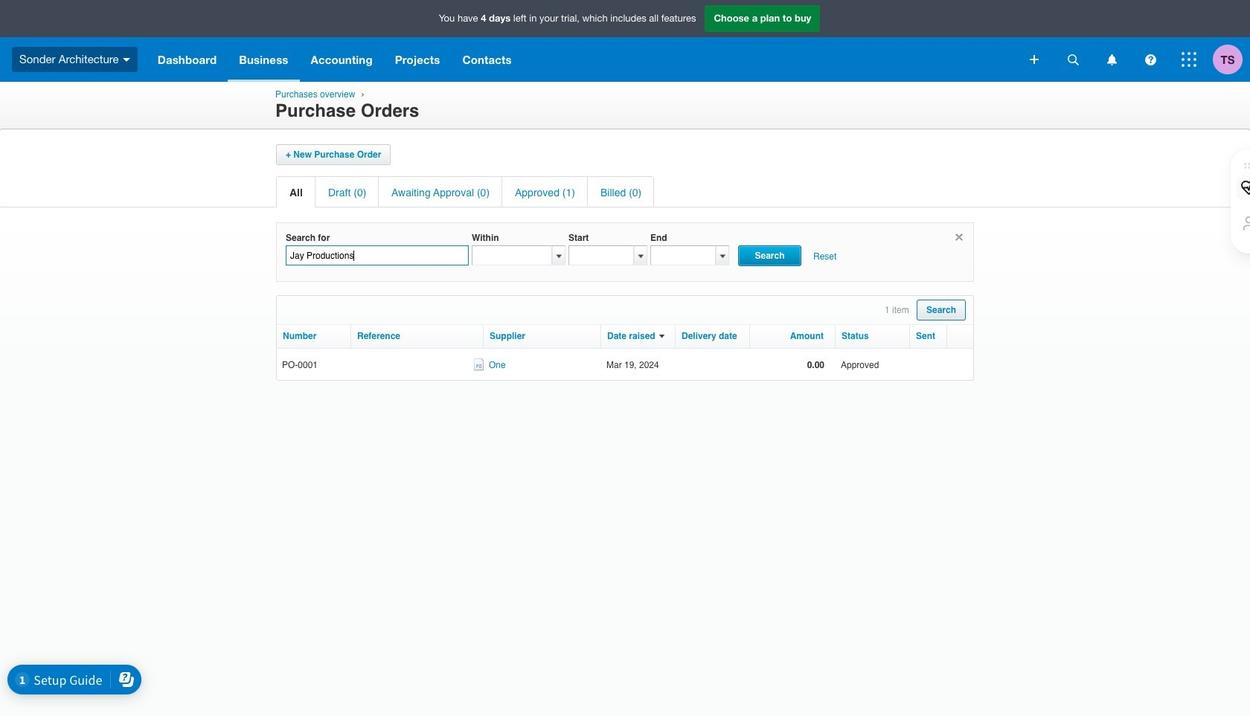 Task type: locate. For each thing, give the bounding box(es) containing it.
banner
[[0, 0, 1251, 82]]

svg image
[[1068, 54, 1079, 65], [1107, 54, 1117, 65]]

svg image
[[1182, 52, 1197, 67], [1145, 54, 1156, 65], [1030, 55, 1039, 64], [123, 58, 130, 62]]

1 horizontal spatial svg image
[[1107, 54, 1117, 65]]

2 svg image from the left
[[1107, 54, 1117, 65]]

None text field
[[472, 246, 552, 266], [569, 246, 634, 266], [651, 246, 716, 266], [472, 246, 552, 266], [569, 246, 634, 266], [651, 246, 716, 266]]

0 horizontal spatial svg image
[[1068, 54, 1079, 65]]



Task type: describe. For each thing, give the bounding box(es) containing it.
1 svg image from the left
[[1068, 54, 1079, 65]]

Number, Reference, Customer or Amount text field
[[286, 246, 469, 266]]



Task type: vqa. For each thing, say whether or not it's contained in the screenshot.
banner on the top of page
yes



